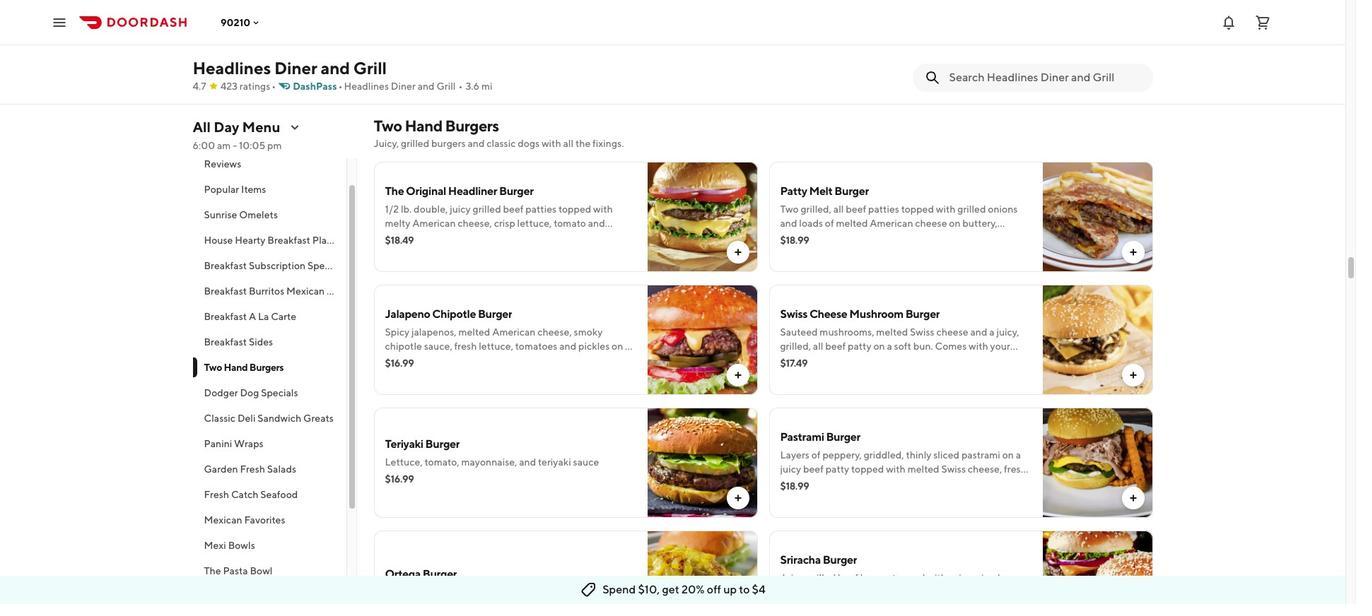 Task type: vqa. For each thing, say whether or not it's contained in the screenshot.
topmost 50 Peaceful Pink Roses Image
no



Task type: describe. For each thing, give the bounding box(es) containing it.
your inside jalapeno chipotle burger spicy jalapenos, melted american cheese, smoky chipotle sauce, fresh lettuce, tomatoes and pickles on a juicy, grilled beef patty and soft bun. comes with your choice of fries.
[[604, 355, 624, 366]]

garden fresh salads button
[[193, 457, 346, 482]]

ortega burger
[[385, 568, 457, 581]]

comes inside "pastrami burger layers of peppery, griddled, thinly sliced pastrami on a juicy beef patty topped with melted swiss cheese, fresh lettuce, tomato, pickles, mayo and mustard on a soft bun. comes with your choice of fries."
[[802, 492, 834, 504]]

two for two hand burgers
[[204, 362, 222, 374]]

breakfast subscription specials button
[[193, 253, 346, 279]]

1 horizontal spatial fresh
[[240, 464, 265, 475]]

burger inside jalapeno chipotle burger spicy jalapenos, melted american cheese, smoky chipotle sauce, fresh lettuce, tomatoes and pickles on a juicy, grilled beef patty and soft bun. comes with your choice of fries.
[[478, 308, 512, 321]]

beef inside patty melt burger two grilled, all beef patties topped with grilled onions and loads of melted american cheese on buttery, griddled toast. comes with your choice of fries.
[[846, 204, 867, 215]]

burger right ortega
[[423, 568, 457, 581]]

american inside jalapeno chipotle burger spicy jalapenos, melted american cheese, smoky chipotle sauce, fresh lettuce, tomatoes and pickles on a juicy, grilled beef patty and soft bun. comes with your choice of fries.
[[492, 327, 536, 338]]

juicy, inside jalapeno chipotle burger spicy jalapenos, melted american cheese, smoky chipotle sauce, fresh lettuce, tomatoes and pickles on a juicy, grilled beef patty and soft bun. comes with your choice of fries.
[[385, 355, 408, 366]]

breakfast sides button
[[193, 330, 346, 355]]

fries. inside the original headliner burger 1/2 lb. double, juicy grilled beef patties topped with melty american cheese, crisp lettuce, tomato and thousand island dressing on a soft bun. comes with your choice of fries.
[[428, 246, 450, 257]]

1 vertical spatial mexican
[[204, 515, 242, 526]]

two hand burgers
[[204, 362, 284, 374]]

breakfast sides
[[204, 337, 273, 348]]

add item to cart image for jalapeno chipotle burger
[[733, 370, 744, 381]]

grilled, inside patty melt burger two grilled, all beef patties topped with grilled onions and loads of melted american cheese on buttery, griddled toast. comes with your choice of fries.
[[801, 204, 832, 215]]

cheese inside swiss cheese mushroom burger sauteed mushrooms, melted swiss cheese and a juicy, grilled, all beef patty on a soft bun. comes with your choice of fries.
[[937, 327, 969, 338]]

lettuce, inside "pastrami burger layers of peppery, griddled, thinly sliced pastrami on a juicy beef patty topped with melted swiss cheese, fresh lettuce, tomato, pickles, mayo and mustard on a soft bun. comes with your choice of fries."
[[781, 478, 815, 490]]

bun. inside swiss cheese mushroom burger sauteed mushrooms, melted swiss cheese and a juicy, grilled, all beef patty on a soft bun. comes with your choice of fries.
[[914, 341, 934, 352]]

tomato, inside the teriyaki burger lettuce, tomato, mayonnaise, and teriyaki sauce $16.99
[[425, 457, 460, 468]]

90210
[[221, 17, 251, 28]]

grilled inside jalapeno chipotle burger spicy jalapenos, melted american cheese, smoky chipotle sauce, fresh lettuce, tomatoes and pickles on a juicy, grilled beef patty and soft bun. comes with your choice of fries.
[[410, 355, 438, 366]]

salads
[[267, 464, 296, 475]]

jalapeno chipotle burger spicy jalapenos, melted american cheese, smoky chipotle sauce, fresh lettuce, tomatoes and pickles on a juicy, grilled beef patty and soft bun. comes with your choice of fries.
[[385, 308, 631, 381]]

comes inside the original headliner burger 1/2 lb. double, juicy grilled beef patties topped with melty american cheese, crisp lettuce, tomato and thousand island dressing on a soft bun. comes with your choice of fries.
[[559, 232, 591, 243]]

popular items
[[204, 184, 266, 195]]

subscription
[[249, 260, 306, 272]]

morning
[[327, 286, 365, 297]]

get
[[662, 584, 680, 597]]

topped inside 'sriracha burger juicy, grilled beef burger topped with spicy sriracha sauce, fresh romaine lettuce, tomatoes, red onions and melted swiss cheese on a soft bun. comes with yo'
[[893, 573, 926, 584]]

fries. inside patty melt burger two grilled, all beef patties topped with grilled onions and loads of melted american cheese on buttery, griddled toast. comes with your choice of fries.
[[968, 232, 989, 243]]

breakfast for subscription
[[204, 260, 247, 272]]

open menu image
[[51, 14, 68, 31]]

teriyaki burger lettuce, tomato, mayonnaise, and teriyaki sauce $16.99
[[385, 438, 599, 485]]

menu
[[242, 119, 280, 135]]

grilled inside the original headliner burger 1/2 lb. double, juicy grilled beef patties topped with melty american cheese, crisp lettuce, tomato and thousand island dressing on a soft bun. comes with your choice of fries.
[[473, 204, 501, 215]]

toast.
[[821, 232, 845, 243]]

topped inside "pastrami burger layers of peppery, griddled, thinly sliced pastrami on a juicy beef patty topped with melted swiss cheese, fresh lettuce, tomato, pickles, mayo and mustard on a soft bun. comes with your choice of fries."
[[852, 464, 885, 475]]

sunrise omelets
[[204, 209, 278, 221]]

sandwich
[[258, 413, 302, 424]]

pastrami burger layers of peppery, griddled, thinly sliced pastrami on a juicy beef patty topped with melted swiss cheese, fresh lettuce, tomato, pickles, mayo and mustard on a soft bun. comes with your choice of fries.
[[781, 431, 1027, 504]]

dodger dog specials button
[[193, 381, 346, 406]]

patty inside swiss cheese mushroom burger sauteed mushrooms, melted swiss cheese and a juicy, grilled, all beef patty on a soft bun. comes with your choice of fries.
[[848, 341, 872, 352]]

3.6
[[466, 81, 480, 92]]

teriyaki
[[538, 457, 571, 468]]

on inside patty melt burger two grilled, all beef patties topped with grilled onions and loads of melted american cheese on buttery, griddled toast. comes with your choice of fries.
[[950, 218, 961, 229]]

$18.99 for patty
[[781, 235, 810, 246]]

dogs
[[518, 138, 540, 149]]

patty
[[781, 185, 808, 198]]

classic deli sandwich greats
[[204, 413, 334, 424]]

headlines for headlines diner and grill
[[193, 58, 271, 78]]

mexi
[[204, 540, 226, 552]]

melted inside patty melt burger two grilled, all beef patties topped with grilled onions and loads of melted american cheese on buttery, griddled toast. comes with your choice of fries.
[[837, 218, 868, 229]]

pickles,
[[854, 478, 887, 490]]

the pasta bowl button
[[193, 559, 346, 584]]

mexican favorites
[[204, 515, 285, 526]]

on inside swiss cheese mushroom burger sauteed mushrooms, melted swiss cheese and a juicy, grilled, all beef patty on a soft bun. comes with your choice of fries.
[[874, 341, 885, 352]]

6:00
[[193, 140, 215, 151]]

popular items button
[[193, 177, 346, 202]]

burger
[[861, 573, 891, 584]]

omelets
[[239, 209, 278, 221]]

beef inside "pastrami burger layers of peppery, griddled, thinly sliced pastrami on a juicy beef patty topped with melted swiss cheese, fresh lettuce, tomato, pickles, mayo and mustard on a soft bun. comes with your choice of fries."
[[804, 464, 824, 475]]

grilled inside 'sriracha burger juicy, grilled beef burger topped with spicy sriracha sauce, fresh romaine lettuce, tomatoes, red onions and melted swiss cheese on a soft bun. comes with yo'
[[808, 573, 836, 584]]

of up toast.
[[825, 218, 835, 229]]

of down mayo
[[912, 492, 921, 504]]

la
[[258, 311, 269, 323]]

fresh inside "pastrami burger layers of peppery, griddled, thinly sliced pastrami on a juicy beef patty topped with melted swiss cheese, fresh lettuce, tomato, pickles, mayo and mustard on a soft bun. comes with your choice of fries."
[[1005, 464, 1027, 475]]

dodger
[[204, 388, 238, 399]]

bun. inside "pastrami burger layers of peppery, griddled, thinly sliced pastrami on a juicy beef patty topped with melted swiss cheese, fresh lettuce, tomato, pickles, mayo and mustard on a soft bun. comes with your choice of fries."
[[781, 492, 800, 504]]

the original headliner burger 1/2 lb. double, juicy grilled beef patties topped with melty american cheese, crisp lettuce, tomato and thousand island dressing on a soft bun. comes with your choice of fries.
[[385, 185, 634, 257]]

a inside 'sriracha burger juicy, grilled beef burger topped with spicy sriracha sauce, fresh romaine lettuce, tomatoes, red onions and melted swiss cheese on a soft bun. comes with yo'
[[888, 601, 893, 605]]

$16.99 inside the teriyaki burger lettuce, tomato, mayonnaise, and teriyaki sauce $16.99
[[385, 474, 414, 485]]

of down buttery,
[[956, 232, 966, 243]]

choice inside patty melt burger two grilled, all beef patties topped with grilled onions and loads of melted american cheese on buttery, griddled toast. comes with your choice of fries.
[[925, 232, 955, 243]]

1/2
[[385, 204, 399, 215]]

panini
[[204, 439, 232, 450]]

on right the pastrami
[[1003, 450, 1014, 461]]

and inside swiss cheese mushroom burger sauteed mushrooms, melted swiss cheese and a juicy, grilled, all beef patty on a soft bun. comes with your choice of fries.
[[971, 327, 988, 338]]

sauce
[[573, 457, 599, 468]]

specials for breakfast subscription specials
[[308, 260, 345, 272]]

the original headliner burger image
[[648, 162, 758, 272]]

with inside two hand burgers juicy, grilled burgers and classic dogs with all the fixings.
[[542, 138, 561, 149]]

sauce, for sriracha
[[781, 587, 809, 598]]

on inside 'sriracha burger juicy, grilled beef burger topped with spicy sriracha sauce, fresh romaine lettuce, tomatoes, red onions and melted swiss cheese on a soft bun. comes with yo'
[[875, 601, 886, 605]]

fries. inside "pastrami burger layers of peppery, griddled, thinly sliced pastrami on a juicy beef patty topped with melted swiss cheese, fresh lettuce, tomato, pickles, mayo and mustard on a soft bun. comes with your choice of fries."
[[923, 492, 944, 504]]

ortega
[[385, 568, 421, 581]]

mexi bowls button
[[193, 533, 346, 559]]

juicy inside "pastrami burger layers of peppery, griddled, thinly sliced pastrami on a juicy beef patty topped with melted swiss cheese, fresh lettuce, tomato, pickles, mayo and mustard on a soft bun. comes with your choice of fries."
[[781, 464, 802, 475]]

house hearty breakfast plates button
[[193, 228, 346, 253]]

dashpass
[[293, 81, 337, 92]]

breakfast burritos mexican morning favorites button
[[193, 279, 408, 304]]

dog
[[240, 388, 259, 399]]

reviews button
[[193, 151, 346, 177]]

melty
[[385, 218, 411, 229]]

red
[[957, 587, 972, 598]]

grilled, inside swiss cheese mushroom burger sauteed mushrooms, melted swiss cheese and a juicy, grilled, all beef patty on a soft bun. comes with your choice of fries.
[[781, 341, 811, 352]]

wraps
[[234, 439, 264, 450]]

all inside two hand burgers juicy, grilled burgers and classic dogs with all the fixings.
[[563, 138, 574, 149]]

smoky
[[574, 327, 603, 338]]

$18.49
[[385, 235, 414, 246]]

add item to cart image for tomato,
[[733, 493, 744, 504]]

tomatoes,
[[911, 587, 955, 598]]

melted inside swiss cheese mushroom burger sauteed mushrooms, melted swiss cheese and a juicy, grilled, all beef patty on a soft bun. comes with your choice of fries.
[[877, 327, 909, 338]]

choice inside swiss cheese mushroom burger sauteed mushrooms, melted swiss cheese and a juicy, grilled, all beef patty on a soft bun. comes with your choice of fries.
[[781, 355, 811, 366]]

all inside swiss cheese mushroom burger sauteed mushrooms, melted swiss cheese and a juicy, grilled, all beef patty on a soft bun. comes with your choice of fries.
[[813, 341, 824, 352]]

sunrise omelets button
[[193, 202, 346, 228]]

and inside the teriyaki burger lettuce, tomato, mayonnaise, and teriyaki sauce $16.99
[[519, 457, 536, 468]]

sriracha burger image
[[1043, 531, 1153, 605]]

favorites inside the breakfast burritos mexican morning favorites button
[[367, 286, 408, 297]]

all day menu
[[193, 119, 280, 135]]

beef inside the original headliner burger 1/2 lb. double, juicy grilled beef patties topped with melty american cheese, crisp lettuce, tomato and thousand island dressing on a soft bun. comes with your choice of fries.
[[503, 204, 524, 215]]

cheese, inside "pastrami burger layers of peppery, griddled, thinly sliced pastrami on a juicy beef patty topped with melted swiss cheese, fresh lettuce, tomato, pickles, mayo and mustard on a soft bun. comes with your choice of fries."
[[968, 464, 1003, 475]]

two for two hand burgers juicy, grilled burgers and classic dogs with all the fixings.
[[374, 117, 402, 135]]

mustard
[[935, 478, 972, 490]]

pasta
[[223, 566, 248, 577]]

classic
[[204, 413, 236, 424]]

garden fresh salads
[[204, 464, 296, 475]]

fries. inside jalapeno chipotle burger spicy jalapenos, melted american cheese, smoky chipotle sauce, fresh lettuce, tomatoes and pickles on a juicy, grilled beef patty and soft bun. comes with your choice of fries.
[[428, 369, 450, 381]]

patty inside "pastrami burger layers of peppery, griddled, thinly sliced pastrami on a juicy beef patty topped with melted swiss cheese, fresh lettuce, tomato, pickles, mayo and mustard on a soft bun. comes with your choice of fries."
[[826, 464, 850, 475]]

sriracha
[[781, 554, 821, 567]]

all
[[193, 119, 211, 135]]

island
[[430, 232, 456, 243]]

of right layers
[[812, 450, 821, 461]]

hand for two hand burgers
[[224, 362, 248, 374]]

burger inside patty melt burger two grilled, all beef patties topped with grilled onions and loads of melted american cheese on buttery, griddled toast. comes with your choice of fries.
[[835, 185, 869, 198]]

of inside swiss cheese mushroom burger sauteed mushrooms, melted swiss cheese and a juicy, grilled, all beef patty on a soft bun. comes with your choice of fries.
[[813, 355, 822, 366]]

bun. inside jalapeno chipotle burger spicy jalapenos, melted american cheese, smoky chipotle sauce, fresh lettuce, tomatoes and pickles on a juicy, grilled beef patty and soft bun. comes with your choice of fries.
[[527, 355, 546, 366]]

breakfast burritos mexican morning favorites
[[204, 286, 408, 297]]

notification bell image
[[1221, 14, 1238, 31]]

garden
[[204, 464, 238, 475]]

6:00 am - 10:05 pm
[[193, 140, 282, 151]]

mayonnaise,
[[462, 457, 517, 468]]

house hearty breakfast plates
[[204, 235, 340, 246]]

on inside jalapeno chipotle burger spicy jalapenos, melted american cheese, smoky chipotle sauce, fresh lettuce, tomatoes and pickles on a juicy, grilled beef patty and soft bun. comes with your choice of fries.
[[612, 341, 623, 352]]

$4
[[752, 584, 766, 597]]

onions inside patty melt burger two grilled, all beef patties topped with grilled onions and loads of melted american cheese on buttery, griddled toast. comes with your choice of fries.
[[988, 204, 1018, 215]]

favorites inside mexican favorites button
[[244, 515, 285, 526]]

a inside jalapeno chipotle burger spicy jalapenos, melted american cheese, smoky chipotle sauce, fresh lettuce, tomatoes and pickles on a juicy, grilled beef patty and soft bun. comes with your choice of fries.
[[625, 341, 631, 352]]

breakfast for sides
[[204, 337, 247, 348]]

on right mustard
[[974, 478, 985, 490]]

burger inside 'sriracha burger juicy, grilled beef burger topped with spicy sriracha sauce, fresh romaine lettuce, tomatoes, red onions and melted swiss cheese on a soft bun. comes with yo'
[[823, 554, 858, 567]]

spicy
[[949, 573, 972, 584]]

patty inside jalapeno chipotle burger spicy jalapenos, melted american cheese, smoky chipotle sauce, fresh lettuce, tomatoes and pickles on a juicy, grilled beef patty and soft bun. comes with your choice of fries.
[[463, 355, 487, 366]]

lettuce, inside 'sriracha burger juicy, grilled beef burger topped with spicy sriracha sauce, fresh romaine lettuce, tomatoes, red onions and melted swiss cheese on a soft bun. comes with yo'
[[874, 587, 909, 598]]

am
[[217, 140, 231, 151]]

20%
[[682, 584, 705, 597]]

breakfast subscription specials
[[204, 260, 345, 272]]



Task type: locate. For each thing, give the bounding box(es) containing it.
diner for headlines diner and grill • 3.6 mi
[[391, 81, 416, 92]]

onions up buttery,
[[988, 204, 1018, 215]]

mexican up carte
[[287, 286, 325, 297]]

patties
[[526, 204, 557, 215], [869, 204, 900, 215]]

1 horizontal spatial mexican
[[287, 286, 325, 297]]

1 vertical spatial diner
[[391, 81, 416, 92]]

bun. inside 'sriracha burger juicy, grilled beef burger topped with spicy sriracha sauce, fresh romaine lettuce, tomatoes, red onions and melted swiss cheese on a soft bun. comes with yo'
[[915, 601, 934, 605]]

1 horizontal spatial headlines
[[344, 81, 389, 92]]

0 horizontal spatial headlines
[[193, 58, 271, 78]]

grilled, up loads
[[801, 204, 832, 215]]

1 horizontal spatial juicy,
[[997, 327, 1020, 338]]

0 horizontal spatial juicy,
[[385, 355, 408, 366]]

on down mushroom
[[874, 341, 885, 352]]

burgers
[[432, 138, 466, 149]]

add item to cart image
[[1128, 247, 1139, 258], [733, 370, 744, 381], [1128, 370, 1139, 381], [1128, 493, 1139, 504]]

1 $18.99 from the top
[[781, 235, 810, 246]]

bowl
[[250, 566, 273, 577]]

on inside the original headliner burger 1/2 lb. double, juicy grilled beef patties topped with melty american cheese, crisp lettuce, tomato and thousand island dressing on a soft bun. comes with your choice of fries.
[[498, 232, 509, 243]]

your inside swiss cheese mushroom burger sauteed mushrooms, melted swiss cheese and a juicy, grilled, all beef patty on a soft bun. comes with your choice of fries.
[[991, 341, 1011, 352]]

2 horizontal spatial american
[[870, 218, 914, 229]]

1 vertical spatial fresh
[[1005, 464, 1027, 475]]

burger up romaine
[[823, 554, 858, 567]]

1 $16.99 from the top
[[385, 358, 414, 369]]

cheese inside patty melt burger two grilled, all beef patties topped with grilled onions and loads of melted american cheese on buttery, griddled toast. comes with your choice of fries.
[[916, 218, 948, 229]]

breakfast a la carte
[[204, 311, 296, 323]]

fresh for chipotle
[[455, 341, 477, 352]]

2 horizontal spatial all
[[834, 204, 844, 215]]

choice inside "pastrami burger layers of peppery, griddled, thinly sliced pastrami on a juicy beef patty topped with melted swiss cheese, fresh lettuce, tomato, pickles, mayo and mustard on a soft bun. comes with your choice of fries."
[[880, 492, 910, 504]]

ortega burger image
[[648, 531, 758, 605]]

soft inside swiss cheese mushroom burger sauteed mushrooms, melted swiss cheese and a juicy, grilled, all beef patty on a soft bun. comes with your choice of fries.
[[895, 341, 912, 352]]

tomato, right lettuce,
[[425, 457, 460, 468]]

mexican favorites button
[[193, 508, 346, 533]]

fresh inside 'sriracha burger juicy, grilled beef burger topped with spicy sriracha sauce, fresh romaine lettuce, tomatoes, red onions and melted swiss cheese on a soft bun. comes with yo'
[[811, 587, 834, 598]]

0 vertical spatial diner
[[274, 58, 317, 78]]

fries.
[[968, 232, 989, 243], [428, 246, 450, 257], [824, 355, 845, 366], [428, 369, 450, 381], [923, 492, 944, 504]]

0 vertical spatial cheese,
[[458, 218, 492, 229]]

1 vertical spatial cheese
[[937, 327, 969, 338]]

$6.99
[[385, 41, 410, 52]]

grill for headlines diner and grill
[[353, 58, 387, 78]]

burger right melt
[[835, 185, 869, 198]]

the left pasta
[[204, 566, 221, 577]]

grilled, down sauteed at the bottom of page
[[781, 341, 811, 352]]

0 vertical spatial specials
[[308, 260, 345, 272]]

reviews
[[204, 158, 241, 170]]

two down headlines diner and grill • 3.6 mi
[[374, 117, 402, 135]]

0 vertical spatial add item to cart image
[[733, 247, 744, 258]]

comes inside jalapeno chipotle burger spicy jalapenos, melted american cheese, smoky chipotle sauce, fresh lettuce, tomatoes and pickles on a juicy, grilled beef patty and soft bun. comes with your choice of fries.
[[548, 355, 580, 366]]

bowls
[[228, 540, 255, 552]]

dashpass •
[[293, 81, 343, 92]]

0 horizontal spatial mexican
[[204, 515, 242, 526]]

teriyaki burger image
[[648, 408, 758, 519]]

1 horizontal spatial american
[[492, 327, 536, 338]]

american inside patty melt burger two grilled, all beef patties topped with grilled onions and loads of melted american cheese on buttery, griddled toast. comes with your choice of fries.
[[870, 218, 914, 229]]

breakfast for a
[[204, 311, 247, 323]]

burgers up the burgers
[[445, 117, 499, 135]]

1 vertical spatial $16.99
[[385, 474, 414, 485]]

1 horizontal spatial burgers
[[445, 117, 499, 135]]

specials down the plates
[[308, 260, 345, 272]]

and inside 'sriracha burger juicy, grilled beef burger topped with spicy sriracha sauce, fresh romaine lettuce, tomatoes, red onions and melted swiss cheese on a soft bun. comes with yo'
[[1006, 587, 1023, 598]]

choice inside the original headliner burger 1/2 lb. double, juicy grilled beef patties topped with melty american cheese, crisp lettuce, tomato and thousand island dressing on a soft bun. comes with your choice of fries.
[[385, 246, 415, 257]]

soft inside the original headliner burger 1/2 lb. double, juicy grilled beef patties topped with melty american cheese, crisp lettuce, tomato and thousand island dressing on a soft bun. comes with your choice of fries.
[[518, 232, 535, 243]]

423 ratings •
[[220, 81, 276, 92]]

$18.99 down loads
[[781, 235, 810, 246]]

add item to cart image for pastrami burger
[[1128, 493, 1139, 504]]

soft right the dressing
[[518, 232, 535, 243]]

breakfast down house
[[204, 260, 247, 272]]

burgers for two hand burgers
[[250, 362, 284, 374]]

juicy, inside 'sriracha burger juicy, grilled beef burger topped with spicy sriracha sauce, fresh romaine lettuce, tomatoes, red onions and melted swiss cheese on a soft bun. comes with yo'
[[781, 573, 806, 584]]

0 vertical spatial headlines
[[193, 58, 271, 78]]

swiss inside "pastrami burger layers of peppery, griddled, thinly sliced pastrami on a juicy beef patty topped with melted swiss cheese, fresh lettuce, tomato, pickles, mayo and mustard on a soft bun. comes with your choice of fries."
[[942, 464, 966, 475]]

onions down sriracha
[[974, 587, 1004, 598]]

mushrooms,
[[820, 327, 875, 338]]

2 horizontal spatial two
[[781, 204, 799, 215]]

2 vertical spatial fresh
[[811, 587, 834, 598]]

classic
[[487, 138, 516, 149]]

of down thousand
[[417, 246, 426, 257]]

0 horizontal spatial favorites
[[244, 515, 285, 526]]

1 horizontal spatial specials
[[308, 260, 345, 272]]

0 vertical spatial juicy,
[[997, 327, 1020, 338]]

a
[[511, 232, 516, 243], [990, 327, 995, 338], [625, 341, 631, 352], [887, 341, 893, 352], [1016, 450, 1022, 461], [987, 478, 993, 490], [888, 601, 893, 605]]

burger inside swiss cheese mushroom burger sauteed mushrooms, melted swiss cheese and a juicy, grilled, all beef patty on a soft bun. comes with your choice of fries.
[[906, 308, 940, 321]]

favorites down fresh catch seafood button
[[244, 515, 285, 526]]

1 horizontal spatial tomato,
[[817, 478, 852, 490]]

2 vertical spatial all
[[813, 341, 824, 352]]

fries. down buttery,
[[968, 232, 989, 243]]

1 vertical spatial tomato,
[[817, 478, 852, 490]]

melted down sriracha
[[781, 601, 812, 605]]

2 patties from the left
[[869, 204, 900, 215]]

house
[[204, 235, 233, 246]]

diner for headlines diner and grill
[[274, 58, 317, 78]]

a
[[249, 311, 256, 323]]

all inside patty melt burger two grilled, all beef patties topped with grilled onions and loads of melted american cheese on buttery, griddled toast. comes with your choice of fries.
[[834, 204, 844, 215]]

1 vertical spatial juicy
[[781, 464, 802, 475]]

0 horizontal spatial fresh
[[455, 341, 477, 352]]

sauce, down jalapenos, at the bottom of the page
[[424, 341, 453, 352]]

specials for dodger dog specials
[[261, 388, 298, 399]]

0 vertical spatial juicy,
[[374, 138, 399, 149]]

1 vertical spatial juicy,
[[385, 355, 408, 366]]

2 $18.99 from the top
[[781, 481, 810, 492]]

1 vertical spatial favorites
[[244, 515, 285, 526]]

patties inside the original headliner burger 1/2 lb. double, juicy grilled beef patties topped with melty american cheese, crisp lettuce, tomato and thousand island dressing on a soft bun. comes with your choice of fries.
[[526, 204, 557, 215]]

1 vertical spatial add item to cart image
[[733, 493, 744, 504]]

$18.99 for pastrami
[[781, 481, 810, 492]]

0 vertical spatial grill
[[353, 58, 387, 78]]

0 horizontal spatial patties
[[526, 204, 557, 215]]

deli
[[238, 413, 256, 424]]

0 horizontal spatial american
[[413, 218, 456, 229]]

sauce, down sriracha
[[781, 587, 809, 598]]

0 horizontal spatial fresh
[[204, 490, 229, 501]]

two inside patty melt burger two grilled, all beef patties topped with grilled onions and loads of melted american cheese on buttery, griddled toast. comes with your choice of fries.
[[781, 204, 799, 215]]

cheese inside 'sriracha burger juicy, grilled beef burger topped with spicy sriracha sauce, fresh romaine lettuce, tomatoes, red onions and melted swiss cheese on a soft bun. comes with yo'
[[841, 601, 873, 605]]

mexican up "mexi bowls"
[[204, 515, 242, 526]]

bun. inside the original headliner burger 1/2 lb. double, juicy grilled beef patties topped with melty american cheese, crisp lettuce, tomato and thousand island dressing on a soft bun. comes with your choice of fries.
[[537, 232, 557, 243]]

0 horizontal spatial tomato,
[[425, 457, 460, 468]]

fries. down the mushrooms,
[[824, 355, 845, 366]]

grilled inside two hand burgers juicy, grilled burgers and classic dogs with all the fixings.
[[401, 138, 430, 149]]

thinly
[[906, 450, 932, 461]]

fresh for burger
[[811, 587, 834, 598]]

juicy down layers
[[781, 464, 802, 475]]

grill down $6.99
[[353, 58, 387, 78]]

• right ratings
[[272, 81, 276, 92]]

grilled down chipotle
[[410, 355, 438, 366]]

the inside button
[[204, 566, 221, 577]]

mexi bowls
[[204, 540, 255, 552]]

grilled up crisp
[[473, 204, 501, 215]]

fries. down jalapenos, at the bottom of the page
[[428, 369, 450, 381]]

headlines right dashpass •
[[344, 81, 389, 92]]

Item Search search field
[[950, 70, 1142, 86]]

sauce, inside jalapeno chipotle burger spicy jalapenos, melted american cheese, smoky chipotle sauce, fresh lettuce, tomatoes and pickles on a juicy, grilled beef patty and soft bun. comes with your choice of fries.
[[424, 341, 453, 352]]

cheese, up the dressing
[[458, 218, 492, 229]]

original
[[406, 185, 446, 198]]

0 vertical spatial hand
[[405, 117, 443, 135]]

on right pickles
[[612, 341, 623, 352]]

jalapenos,
[[412, 327, 457, 338]]

$16.99 down lettuce,
[[385, 474, 414, 485]]

spicy
[[385, 327, 410, 338]]

burger right teriyaki at bottom left
[[426, 438, 460, 451]]

soft inside "pastrami burger layers of peppery, griddled, thinly sliced pastrami on a juicy beef patty topped with melted swiss cheese, fresh lettuce, tomato, pickles, mayo and mustard on a soft bun. comes with your choice of fries."
[[995, 478, 1012, 490]]

layers
[[781, 450, 810, 461]]

pickles
[[579, 341, 610, 352]]

0 horizontal spatial diner
[[274, 58, 317, 78]]

buttery,
[[963, 218, 998, 229]]

on down crisp
[[498, 232, 509, 243]]

mayo
[[889, 478, 914, 490]]

grill left "3.6"
[[437, 81, 456, 92]]

add item to cart image
[[733, 247, 744, 258], [733, 493, 744, 504]]

2 vertical spatial two
[[204, 362, 222, 374]]

with inside swiss cheese mushroom burger sauteed mushrooms, melted swiss cheese and a juicy, grilled, all beef patty on a soft bun. comes with your choice of fries.
[[969, 341, 989, 352]]

burgers inside two hand burgers juicy, grilled burgers and classic dogs with all the fixings.
[[445, 117, 499, 135]]

topped
[[559, 204, 592, 215], [902, 204, 934, 215], [852, 464, 885, 475], [893, 573, 926, 584]]

juicy,
[[374, 138, 399, 149], [781, 573, 806, 584]]

1 vertical spatial juicy,
[[781, 573, 806, 584]]

tomato, down peppery,
[[817, 478, 852, 490]]

1 • from the left
[[272, 81, 276, 92]]

of inside jalapeno chipotle burger spicy jalapenos, melted american cheese, smoky chipotle sauce, fresh lettuce, tomatoes and pickles on a juicy, grilled beef patty and soft bun. comes with your choice of fries.
[[417, 369, 426, 381]]

panini wraps button
[[193, 432, 346, 457]]

day
[[214, 119, 239, 135]]

cheese, inside the original headliner burger 1/2 lb. double, juicy grilled beef patties topped with melty american cheese, crisp lettuce, tomato and thousand island dressing on a soft bun. comes with your choice of fries.
[[458, 218, 492, 229]]

juicy, inside swiss cheese mushroom burger sauteed mushrooms, melted swiss cheese and a juicy, grilled, all beef patty on a soft bun. comes with your choice of fries.
[[997, 327, 1020, 338]]

topped inside the original headliner burger 1/2 lb. double, juicy grilled beef patties topped with melty american cheese, crisp lettuce, tomato and thousand island dressing on a soft bun. comes with your choice of fries.
[[559, 204, 592, 215]]

pastrami burger image
[[1043, 408, 1153, 519]]

1 horizontal spatial diner
[[391, 81, 416, 92]]

2 vertical spatial cheese
[[841, 601, 873, 605]]

two down the patty
[[781, 204, 799, 215]]

1 vertical spatial grilled,
[[781, 341, 811, 352]]

$18.99 down layers
[[781, 481, 810, 492]]

2 horizontal spatial cheese,
[[968, 464, 1003, 475]]

breakfast for burritos
[[204, 286, 247, 297]]

burgers for two hand burgers juicy, grilled burgers and classic dogs with all the fixings.
[[445, 117, 499, 135]]

grilled down sriracha
[[808, 573, 836, 584]]

jalapeno chipotle burger image
[[648, 285, 758, 395]]

choice
[[925, 232, 955, 243], [385, 246, 415, 257], [781, 355, 811, 366], [385, 369, 415, 381], [880, 492, 910, 504]]

0 horizontal spatial specials
[[261, 388, 298, 399]]

onions inside 'sriracha burger juicy, grilled beef burger topped with spicy sriracha sauce, fresh romaine lettuce, tomatoes, red onions and melted swiss cheese on a soft bun. comes with yo'
[[974, 587, 1004, 598]]

diner down $6.99
[[391, 81, 416, 92]]

1 vertical spatial patty
[[463, 355, 487, 366]]

juicy inside the original headliner burger 1/2 lb. double, juicy grilled beef patties topped with melty american cheese, crisp lettuce, tomato and thousand island dressing on a soft bun. comes with your choice of fries.
[[450, 204, 471, 215]]

of right $17.49
[[813, 355, 822, 366]]

0 horizontal spatial •
[[272, 81, 276, 92]]

comes inside 'sriracha burger juicy, grilled beef burger topped with spicy sriracha sauce, fresh romaine lettuce, tomatoes, red onions and melted swiss cheese on a soft bun. comes with yo'
[[936, 601, 968, 605]]

0 horizontal spatial sauce,
[[424, 341, 453, 352]]

lettuce, left tomatoes
[[479, 341, 514, 352]]

sunrise
[[204, 209, 237, 221]]

melted inside "pastrami burger layers of peppery, griddled, thinly sliced pastrami on a juicy beef patty topped with melted swiss cheese, fresh lettuce, tomato, pickles, mayo and mustard on a soft bun. comes with your choice of fries."
[[908, 464, 940, 475]]

on down burger
[[875, 601, 886, 605]]

all left the the in the left top of the page
[[563, 138, 574, 149]]

mi
[[482, 81, 493, 92]]

1 vertical spatial cheese,
[[538, 327, 572, 338]]

add item to cart image for swiss cheese mushroom burger
[[1128, 370, 1139, 381]]

burger inside the teriyaki burger lettuce, tomato, mayonnaise, and teriyaki sauce $16.99
[[426, 438, 460, 451]]

0 vertical spatial onions
[[988, 204, 1018, 215]]

$16.99 down chipotle
[[385, 358, 414, 369]]

fresh inside jalapeno chipotle burger spicy jalapenos, melted american cheese, smoky chipotle sauce, fresh lettuce, tomatoes and pickles on a juicy, grilled beef patty and soft bun. comes with your choice of fries.
[[455, 341, 477, 352]]

1 patties from the left
[[526, 204, 557, 215]]

bun.
[[537, 232, 557, 243], [914, 341, 934, 352], [527, 355, 546, 366], [781, 492, 800, 504], [915, 601, 934, 605]]

0 horizontal spatial juicy
[[450, 204, 471, 215]]

melted down the thinly
[[908, 464, 940, 475]]

2 vertical spatial patty
[[826, 464, 850, 475]]

sriracha burger juicy, grilled beef burger topped with spicy sriracha sauce, fresh romaine lettuce, tomatoes, red onions and melted swiss cheese on a soft bun. comes with yo
[[781, 554, 1023, 605]]

1 vertical spatial grill
[[437, 81, 456, 92]]

headlines up 423
[[193, 58, 271, 78]]

of inside the original headliner burger 1/2 lb. double, juicy grilled beef patties topped with melty american cheese, crisp lettuce, tomato and thousand island dressing on a soft bun. comes with your choice of fries.
[[417, 246, 426, 257]]

0 vertical spatial tomato,
[[425, 457, 460, 468]]

two up dodger
[[204, 362, 222, 374]]

1 horizontal spatial two
[[374, 117, 402, 135]]

2 horizontal spatial •
[[459, 81, 463, 92]]

1 vertical spatial two
[[781, 204, 799, 215]]

with inside jalapeno chipotle burger spicy jalapenos, melted american cheese, smoky chipotle sauce, fresh lettuce, tomatoes and pickles on a juicy, grilled beef patty and soft bun. comes with your choice of fries.
[[582, 355, 602, 366]]

specials
[[308, 260, 345, 272], [261, 388, 298, 399]]

0 horizontal spatial the
[[204, 566, 221, 577]]

the for pasta
[[204, 566, 221, 577]]

plates
[[312, 235, 340, 246]]

1 vertical spatial onions
[[974, 587, 1004, 598]]

0 vertical spatial fresh
[[240, 464, 265, 475]]

1 vertical spatial burgers
[[250, 362, 284, 374]]

0 horizontal spatial burgers
[[250, 362, 284, 374]]

comes
[[559, 232, 591, 243], [847, 232, 879, 243], [936, 341, 967, 352], [548, 355, 580, 366], [802, 492, 834, 504], [936, 601, 968, 605]]

melted up toast.
[[837, 218, 868, 229]]

0 vertical spatial grilled,
[[801, 204, 832, 215]]

burger up peppery,
[[827, 431, 861, 444]]

0 vertical spatial $16.99
[[385, 358, 414, 369]]

swiss cheese mushroom burger image
[[1043, 285, 1153, 395]]

lettuce,
[[385, 457, 423, 468]]

griddled
[[781, 232, 819, 243]]

1 vertical spatial the
[[204, 566, 221, 577]]

0 vertical spatial $18.99
[[781, 235, 810, 246]]

melted inside 'sriracha burger juicy, grilled beef burger topped with spicy sriracha sauce, fresh romaine lettuce, tomatoes, red onions and melted swiss cheese on a soft bun. comes with yo'
[[781, 601, 812, 605]]

all up toast.
[[834, 204, 844, 215]]

american inside the original headliner burger 1/2 lb. double, juicy grilled beef patties topped with melty american cheese, crisp lettuce, tomato and thousand island dressing on a soft bun. comes with your choice of fries.
[[413, 218, 456, 229]]

of
[[825, 218, 835, 229], [956, 232, 966, 243], [417, 246, 426, 257], [813, 355, 822, 366], [417, 369, 426, 381], [812, 450, 821, 461], [912, 492, 921, 504]]

the up 1/2
[[385, 185, 404, 198]]

soft down tomatoes
[[507, 355, 525, 366]]

melted down mushroom
[[877, 327, 909, 338]]

pastrami
[[962, 450, 1001, 461]]

grilled
[[401, 138, 430, 149], [473, 204, 501, 215], [958, 204, 986, 215], [410, 355, 438, 366], [808, 573, 836, 584]]

lettuce, down burger
[[874, 587, 909, 598]]

comes inside swiss cheese mushroom burger sauteed mushrooms, melted swiss cheese and a juicy, grilled, all beef patty on a soft bun. comes with your choice of fries.
[[936, 341, 967, 352]]

hand for two hand burgers juicy, grilled burgers and classic dogs with all the fixings.
[[405, 117, 443, 135]]

juicy down headliner
[[450, 204, 471, 215]]

sauce, for jalapeno
[[424, 341, 453, 352]]

1 add item to cart image from the top
[[733, 247, 744, 258]]

melted down chipotle
[[459, 327, 491, 338]]

fresh up fresh catch seafood
[[240, 464, 265, 475]]

patty melt burger image
[[1043, 162, 1153, 272]]

burger right mushroom
[[906, 308, 940, 321]]

to
[[739, 584, 750, 597]]

chipotle
[[385, 341, 422, 352]]

classic deli sandwich greats button
[[193, 406, 346, 432]]

menus image
[[289, 122, 300, 133]]

2 $16.99 from the top
[[385, 474, 414, 485]]

lettuce, inside jalapeno chipotle burger spicy jalapenos, melted american cheese, smoky chipotle sauce, fresh lettuce, tomatoes and pickles on a juicy, grilled beef patty and soft bun. comes with your choice of fries.
[[479, 341, 514, 352]]

0 horizontal spatial juicy,
[[374, 138, 399, 149]]

burger up crisp
[[499, 185, 534, 198]]

2 horizontal spatial fresh
[[1005, 464, 1027, 475]]

double,
[[414, 204, 448, 215]]

1 horizontal spatial the
[[385, 185, 404, 198]]

and inside the original headliner burger 1/2 lb. double, juicy grilled beef patties topped with melty american cheese, crisp lettuce, tomato and thousand island dressing on a soft bun. comes with your choice of fries.
[[588, 218, 605, 229]]

1 vertical spatial fresh
[[204, 490, 229, 501]]

0 vertical spatial mexican
[[287, 286, 325, 297]]

soft inside 'sriracha burger juicy, grilled beef burger topped with spicy sriracha sauce, fresh romaine lettuce, tomatoes, red onions and melted swiss cheese on a soft bun. comes with yo'
[[895, 601, 913, 605]]

two inside two hand burgers juicy, grilled burgers and classic dogs with all the fixings.
[[374, 117, 402, 135]]

juicy, down sriracha
[[781, 573, 806, 584]]

1 horizontal spatial juicy,
[[781, 573, 806, 584]]

cheese, down the pastrami
[[968, 464, 1003, 475]]

2 vertical spatial cheese,
[[968, 464, 1003, 475]]

beef inside 'sriracha burger juicy, grilled beef burger topped with spicy sriracha sauce, fresh romaine lettuce, tomatoes, red onions and melted swiss cheese on a soft bun. comes with yo'
[[838, 573, 859, 584]]

headliner
[[448, 185, 497, 198]]

1 horizontal spatial sauce,
[[781, 587, 809, 598]]

topped inside patty melt burger two grilled, all beef patties topped with grilled onions and loads of melted american cheese on buttery, griddled toast. comes with your choice of fries.
[[902, 204, 934, 215]]

burger inside "pastrami burger layers of peppery, griddled, thinly sliced pastrami on a juicy beef patty topped with melted swiss cheese, fresh lettuce, tomato, pickles, mayo and mustard on a soft bun. comes with your choice of fries."
[[827, 431, 861, 444]]

breakfast up "breakfast a la carte"
[[204, 286, 247, 297]]

diner up dashpass
[[274, 58, 317, 78]]

0 vertical spatial juicy
[[450, 204, 471, 215]]

breakfast up subscription
[[268, 235, 311, 246]]

• right dashpass
[[339, 81, 343, 92]]

cheese, up tomatoes
[[538, 327, 572, 338]]

0 horizontal spatial all
[[563, 138, 574, 149]]

side of breakfast meat image
[[648, 0, 758, 86]]

hand up the burgers
[[405, 117, 443, 135]]

swiss
[[781, 308, 808, 321], [910, 327, 935, 338], [942, 464, 966, 475], [814, 601, 839, 605]]

and
[[321, 58, 350, 78], [418, 81, 435, 92], [468, 138, 485, 149], [588, 218, 605, 229], [781, 218, 798, 229], [971, 327, 988, 338], [560, 341, 577, 352], [488, 355, 505, 366], [519, 457, 536, 468], [916, 478, 933, 490], [1006, 587, 1023, 598]]

soft down mushroom
[[895, 341, 912, 352]]

1 horizontal spatial grill
[[437, 81, 456, 92]]

your inside the original headliner burger 1/2 lb. double, juicy grilled beef patties topped with melty american cheese, crisp lettuce, tomato and thousand island dressing on a soft bun. comes with your choice of fries.
[[614, 232, 634, 243]]

$10,
[[638, 584, 660, 597]]

burger
[[499, 185, 534, 198], [835, 185, 869, 198], [478, 308, 512, 321], [906, 308, 940, 321], [827, 431, 861, 444], [426, 438, 460, 451], [823, 554, 858, 567], [423, 568, 457, 581]]

0 horizontal spatial two
[[204, 362, 222, 374]]

breakfast up two hand burgers
[[204, 337, 247, 348]]

on left buttery,
[[950, 218, 961, 229]]

seafood
[[261, 490, 298, 501]]

• left "3.6"
[[459, 81, 463, 92]]

choice inside jalapeno chipotle burger spicy jalapenos, melted american cheese, smoky chipotle sauce, fresh lettuce, tomatoes and pickles on a juicy, grilled beef patty and soft bun. comes with your choice of fries.
[[385, 369, 415, 381]]

melted inside jalapeno chipotle burger spicy jalapenos, melted american cheese, smoky chipotle sauce, fresh lettuce, tomatoes and pickles on a juicy, grilled beef patty and soft bun. comes with your choice of fries.
[[459, 327, 491, 338]]

90210 button
[[221, 17, 262, 28]]

0 items, open order cart image
[[1255, 14, 1272, 31]]

1 vertical spatial all
[[834, 204, 844, 215]]

and inside patty melt burger two grilled, all beef patties topped with grilled onions and loads of melted american cheese on buttery, griddled toast. comes with your choice of fries.
[[781, 218, 798, 229]]

2 • from the left
[[339, 81, 343, 92]]

cheese, inside jalapeno chipotle burger spicy jalapenos, melted american cheese, smoky chipotle sauce, fresh lettuce, tomatoes and pickles on a juicy, grilled beef patty and soft bun. comes with your choice of fries.
[[538, 327, 572, 338]]

your inside "pastrami burger layers of peppery, griddled, thinly sliced pastrami on a juicy beef patty topped with melted swiss cheese, fresh lettuce, tomato, pickles, mayo and mustard on a soft bun. comes with your choice of fries."
[[858, 492, 878, 504]]

fresh down garden
[[204, 490, 229, 501]]

juicy, inside two hand burgers juicy, grilled burgers and classic dogs with all the fixings.
[[374, 138, 399, 149]]

lettuce, down layers
[[781, 478, 815, 490]]

up
[[724, 584, 737, 597]]

2 add item to cart image from the top
[[733, 493, 744, 504]]

1 vertical spatial headlines
[[344, 81, 389, 92]]

popular
[[204, 184, 239, 195]]

3 • from the left
[[459, 81, 463, 92]]

fries. down mustard
[[923, 492, 944, 504]]

of down chipotle
[[417, 369, 426, 381]]

sauteed
[[781, 327, 818, 338]]

beef inside swiss cheese mushroom burger sauteed mushrooms, melted swiss cheese and a juicy, grilled, all beef patty on a soft bun. comes with your choice of fries.
[[826, 341, 846, 352]]

fries. inside swiss cheese mushroom burger sauteed mushrooms, melted swiss cheese and a juicy, grilled, all beef patty on a soft bun. comes with your choice of fries.
[[824, 355, 845, 366]]

add item to cart image for patty melt burger
[[1128, 247, 1139, 258]]

$16.99
[[385, 358, 414, 369], [385, 474, 414, 485]]

grilled up buttery,
[[958, 204, 986, 215]]

comes inside patty melt burger two grilled, all beef patties topped with grilled onions and loads of melted american cheese on buttery, griddled toast. comes with your choice of fries.
[[847, 232, 879, 243]]

burgers up dodger dog specials button at the left bottom
[[250, 362, 284, 374]]

tomato, inside "pastrami burger layers of peppery, griddled, thinly sliced pastrami on a juicy beef patty topped with melted swiss cheese, fresh lettuce, tomato, pickles, mayo and mustard on a soft bun. comes with your choice of fries."
[[817, 478, 852, 490]]

the for original
[[385, 185, 404, 198]]

fries. down island
[[428, 246, 450, 257]]

soft down tomatoes,
[[895, 601, 913, 605]]

the inside the original headliner burger 1/2 lb. double, juicy grilled beef patties topped with melty american cheese, crisp lettuce, tomato and thousand island dressing on a soft bun. comes with your choice of fries.
[[385, 185, 404, 198]]

1 horizontal spatial favorites
[[367, 286, 408, 297]]

a inside the original headliner burger 1/2 lb. double, juicy grilled beef patties topped with melty american cheese, crisp lettuce, tomato and thousand island dressing on a soft bun. comes with your choice of fries.
[[511, 232, 516, 243]]

1 vertical spatial specials
[[261, 388, 298, 399]]

-
[[233, 140, 237, 151]]

fresh catch seafood
[[204, 490, 298, 501]]

breakfast a la carte button
[[193, 304, 346, 330]]

favorites
[[367, 286, 408, 297], [244, 515, 285, 526]]

sliced
[[934, 450, 960, 461]]

lettuce, right crisp
[[518, 218, 552, 229]]

1 horizontal spatial hand
[[405, 117, 443, 135]]

1 vertical spatial $18.99
[[781, 481, 810, 492]]

0 horizontal spatial hand
[[224, 362, 248, 374]]

0 vertical spatial the
[[385, 185, 404, 198]]

grilled left the burgers
[[401, 138, 430, 149]]

0 vertical spatial all
[[563, 138, 574, 149]]

1 horizontal spatial all
[[813, 341, 824, 352]]

grill
[[353, 58, 387, 78], [437, 81, 456, 92]]

fresh catch seafood button
[[193, 482, 346, 508]]

sauce, inside 'sriracha burger juicy, grilled beef burger topped with spicy sriracha sauce, fresh romaine lettuce, tomatoes, red onions and melted swiss cheese on a soft bun. comes with yo'
[[781, 587, 809, 598]]

grill for headlines diner and grill • 3.6 mi
[[437, 81, 456, 92]]

specials up sandwich
[[261, 388, 298, 399]]

1 horizontal spatial •
[[339, 81, 343, 92]]

0 vertical spatial cheese
[[916, 218, 948, 229]]

grilled inside patty melt burger two grilled, all beef patties topped with grilled onions and loads of melted american cheese on buttery, griddled toast. comes with your choice of fries.
[[958, 204, 986, 215]]

cheese
[[916, 218, 948, 229], [937, 327, 969, 338], [841, 601, 873, 605]]

soft down the pastrami
[[995, 478, 1012, 490]]

patty down the mushrooms,
[[848, 341, 872, 352]]

all down sauteed at the bottom of page
[[813, 341, 824, 352]]

catch
[[231, 490, 259, 501]]

add item to cart image for burger
[[733, 247, 744, 258]]

burger right chipotle
[[478, 308, 512, 321]]

headlines for headlines diner and grill • 3.6 mi
[[344, 81, 389, 92]]

favorites up jalapeno
[[367, 286, 408, 297]]

sauce,
[[424, 341, 453, 352], [781, 587, 809, 598]]

teriyaki
[[385, 438, 424, 451]]

1 horizontal spatial juicy
[[781, 464, 802, 475]]

hand down breakfast sides
[[224, 362, 248, 374]]

1 horizontal spatial cheese,
[[538, 327, 572, 338]]

1 horizontal spatial patties
[[869, 204, 900, 215]]

soft inside jalapeno chipotle burger spicy jalapenos, melted american cheese, smoky chipotle sauce, fresh lettuce, tomatoes and pickles on a juicy, grilled beef patty and soft bun. comes with your choice of fries.
[[507, 355, 525, 366]]

spend $10, get 20% off up to $4
[[603, 584, 766, 597]]

cheese
[[810, 308, 848, 321]]

patty down peppery,
[[826, 464, 850, 475]]

0 horizontal spatial grill
[[353, 58, 387, 78]]

and inside two hand burgers juicy, grilled burgers and classic dogs with all the fixings.
[[468, 138, 485, 149]]

melted
[[837, 218, 868, 229], [459, 327, 491, 338], [877, 327, 909, 338], [908, 464, 940, 475], [781, 601, 812, 605]]

your inside patty melt burger two grilled, all beef patties topped with grilled onions and loads of melted american cheese on buttery, griddled toast. comes with your choice of fries.
[[903, 232, 923, 243]]

0 vertical spatial fresh
[[455, 341, 477, 352]]

juicy, left the burgers
[[374, 138, 399, 149]]

0 vertical spatial patty
[[848, 341, 872, 352]]

and inside "pastrami burger layers of peppery, griddled, thinly sliced pastrami on a juicy beef patty topped with melted swiss cheese, fresh lettuce, tomato, pickles, mayo and mustard on a soft bun. comes with your choice of fries."
[[916, 478, 933, 490]]



